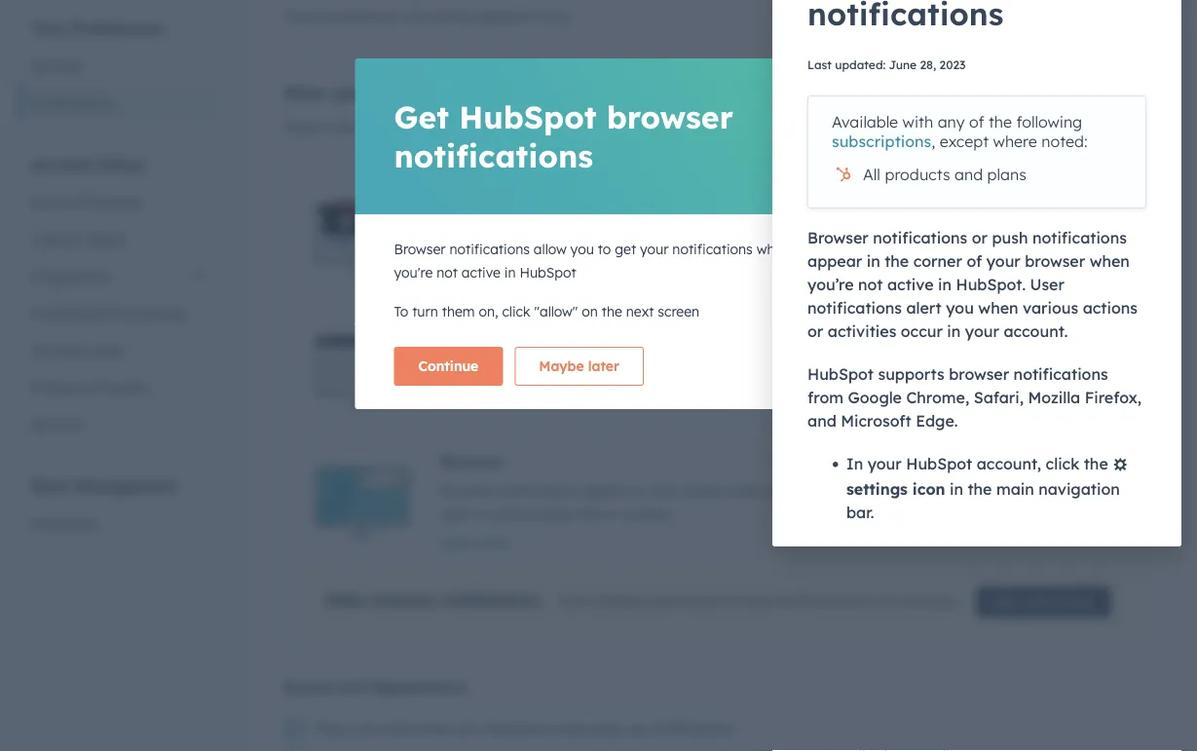 Task type: vqa. For each thing, say whether or not it's contained in the screenshot.
or
yes



Task type: locate. For each thing, give the bounding box(es) containing it.
to
[[530, 8, 543, 25], [598, 241, 611, 258], [599, 243, 613, 260], [727, 592, 740, 609], [863, 592, 876, 609]]

on right "allow"
[[582, 303, 598, 320]]

data management
[[31, 476, 177, 496]]

badge
[[658, 219, 699, 236]]

to inside in your navigation bar. you can click on the bell anytime to see your most recent notifications.
[[599, 243, 613, 260]]

in left hubspot,
[[877, 482, 888, 500]]

notifications
[[480, 119, 560, 136], [394, 136, 594, 175], [467, 219, 548, 236], [450, 241, 530, 258], [673, 241, 753, 258], [491, 363, 572, 380], [496, 482, 576, 500], [441, 590, 541, 610], [779, 592, 859, 609], [1026, 595, 1095, 610]]

them
[[442, 303, 475, 320]]

play a sound when you receive a new pop-up notification
[[315, 719, 735, 739]]

in inside browser notifications allow you to get your notifications when you're not active in hubspot
[[505, 264, 516, 281]]

1 horizontal spatial get
[[615, 241, 637, 258]]

0 vertical spatial not
[[437, 264, 458, 281]]

the inside in your navigation bar. you can click on the bell anytime to see your most recent notifications.
[[493, 243, 513, 260]]

not
[[437, 264, 458, 281], [809, 482, 830, 500]]

0 vertical spatial screen
[[658, 303, 700, 320]]

on up on,
[[473, 243, 489, 260]]

active inside browser notifications appear on your screen when you're not active in hubspot, but the site is open in your browser tab or window.
[[834, 482, 873, 500]]

allow browser notifications
[[325, 590, 541, 610]]

send me an example for pop-up
[[441, 392, 563, 407]]

pop- for pop-up notifications appear on your screen when you're active in hubspot.
[[441, 363, 471, 380]]

1 vertical spatial not
[[809, 482, 830, 500]]

hubspot inside browser notifications allow you to get your notifications when you're not active in hubspot
[[520, 264, 577, 281]]

1 vertical spatial send me an example
[[441, 392, 563, 407]]

you left 'can' on the top right of the page
[[974, 219, 998, 236]]

1 vertical spatial you
[[974, 219, 998, 236]]

0 vertical spatial account
[[31, 154, 94, 174]]

1 horizontal spatial not
[[809, 482, 830, 500]]

1 vertical spatial active
[[804, 363, 843, 380]]

appearance
[[373, 677, 467, 697]]

you
[[333, 80, 369, 104], [571, 241, 594, 258], [456, 719, 483, 739]]

the left allow
[[493, 243, 513, 260]]

1 vertical spatial browser
[[441, 452, 504, 472]]

up
[[477, 332, 497, 352], [471, 363, 487, 380], [627, 719, 646, 739]]

is
[[1032, 482, 1042, 500]]

only
[[428, 8, 454, 25]]

give
[[560, 592, 589, 609]]

2 pop- from the top
[[441, 363, 471, 380]]

the inside browser notifications appear on your screen when you're not active in hubspot, but the site is open in your browser tab or window.
[[981, 482, 1002, 500]]

code
[[89, 342, 123, 359]]

about
[[723, 119, 761, 136]]

active inside browser notifications allow you to get your notifications when you're not active in hubspot
[[462, 264, 501, 281]]

users & teams
[[31, 231, 126, 248]]

1 send from the top
[[441, 272, 470, 287]]

0 horizontal spatial you
[[365, 119, 389, 136]]

& right privacy
[[82, 379, 92, 396]]

0 vertical spatial browser
[[394, 241, 446, 258]]

learn
[[441, 536, 474, 550]]

not inside browser notifications appear on your screen when you're not active in hubspot, but the site is open in your browser tab or window.
[[809, 482, 830, 500]]

me for pop-up
[[473, 392, 491, 407]]

1 me from the top
[[473, 272, 491, 287]]

me down continue button
[[473, 392, 491, 407]]

browser inside browser notifications appear on your screen when you're not active in hubspot, but the site is open in your browser tab or window.
[[441, 482, 492, 500]]

learn more button
[[441, 534, 508, 552]]

send me an example up on,
[[441, 272, 563, 287]]

you inside in your navigation bar. you can click on the bell anytime to see your most recent notifications.
[[974, 219, 998, 236]]

in up 'to turn them on, click "allow" on the next screen'
[[505, 264, 516, 281]]

and
[[924, 119, 949, 136], [338, 677, 368, 697]]

updates.
[[995, 119, 1051, 136]]

on
[[1067, 228, 1089, 245], [1067, 360, 1089, 377], [1067, 492, 1089, 509]]

consent
[[96, 379, 148, 396]]

a left the new
[[544, 719, 554, 739]]

0 horizontal spatial get
[[375, 80, 407, 104]]

send down continue button
[[441, 392, 470, 407]]

in inside in your navigation bar. you can click on the bell anytime to see your most recent notifications.
[[827, 219, 838, 236]]

bell for anytime
[[517, 243, 539, 260]]

1 vertical spatial send me an example button
[[441, 392, 563, 407]]

a right "as"
[[621, 219, 629, 236]]

allow inside 'button'
[[994, 595, 1023, 610]]

0 vertical spatial send me an example button
[[441, 272, 563, 287]]

1 horizontal spatial &
[[82, 379, 92, 396]]

when inside browser notifications allow you to get your notifications when you're not active in hubspot
[[757, 241, 791, 258]]

account up users
[[31, 193, 84, 211]]

sound
[[364, 719, 409, 739]]

active left hubspot.
[[804, 363, 843, 380]]

0 horizontal spatial click
[[441, 243, 469, 260]]

data management element
[[19, 475, 218, 654]]

2 vertical spatial hubspot
[[593, 592, 650, 609]]

active up on,
[[462, 264, 501, 281]]

allow
[[325, 590, 367, 610], [994, 595, 1023, 610]]

0 vertical spatial you're
[[762, 363, 801, 380]]

get down the bell notifications appear as a red badge on the bell icon
[[615, 241, 637, 258]]

pop-
[[441, 332, 477, 352], [441, 363, 471, 380]]

notifications inside browser notifications appear on your screen when you're not active in hubspot, but the site is open in your browser tab or window.
[[496, 482, 576, 500]]

hubspot.
[[862, 363, 922, 380]]

1 bell from the top
[[441, 188, 469, 208]]

1 vertical spatial turn
[[412, 303, 438, 320]]

browser
[[394, 241, 446, 258], [441, 452, 504, 472], [441, 482, 492, 500]]

play
[[315, 719, 346, 739]]

2 example from the top
[[513, 392, 563, 407]]

click up them
[[441, 243, 469, 260]]

allow notifications button
[[977, 587, 1111, 618]]

1 vertical spatial bell
[[517, 243, 539, 260]]

on inside in your navigation bar. you can click on the bell anytime to see your most recent notifications.
[[473, 243, 489, 260]]

properties
[[31, 515, 97, 532]]

you left receive
[[456, 719, 483, 739]]

hubspot for give
[[593, 592, 650, 609]]

2 send me an example button from the top
[[441, 392, 563, 407]]

0 vertical spatial bell
[[748, 219, 770, 236]]

account up account defaults
[[31, 154, 94, 174]]

you're inside browser notifications appear on your screen when you're not active in hubspot, but the site is open in your browser tab or window.
[[766, 482, 805, 500]]

1 vertical spatial pop-
[[441, 363, 471, 380]]

2 vertical spatial up
[[627, 719, 646, 739]]

get hubspot browser notifications dialog
[[355, 58, 843, 409]]

the left next
[[602, 303, 623, 320]]

in up 'notifications.'
[[827, 219, 838, 236]]

send me an example for bell
[[441, 272, 563, 287]]

pop-
[[592, 719, 627, 739]]

1 vertical spatial on
[[1067, 360, 1089, 377]]

appear inside browser notifications appear on your screen when you're not active in hubspot, but the site is open in your browser tab or window.
[[580, 482, 627, 500]]

"allow"
[[535, 303, 578, 320]]

0 vertical spatial you
[[365, 119, 389, 136]]

in left hubspot.
[[847, 363, 859, 380]]

hubspot for get
[[459, 97, 597, 136]]

1 vertical spatial an
[[495, 392, 510, 407]]

1 example from the top
[[513, 272, 563, 287]]

turn left off
[[428, 119, 454, 136]]

bell left icon
[[748, 219, 770, 236]]

1 vertical spatial you're
[[766, 482, 805, 500]]

more
[[478, 536, 508, 550]]

0 vertical spatial send me an example
[[441, 272, 563, 287]]

privacy & consent
[[31, 379, 148, 396]]

appear
[[551, 219, 598, 236], [575, 363, 622, 380], [580, 482, 627, 500]]

to left see
[[599, 243, 613, 260]]

browser inside browser notifications appear on your screen when you're not active in hubspot, but the site is open in your browser tab or window.
[[524, 506, 575, 523]]

billing
[[953, 119, 991, 136]]

1 horizontal spatial a
[[544, 719, 554, 739]]

to left this
[[863, 592, 876, 609]]

can't
[[393, 119, 424, 136]]

2 vertical spatial screen
[[683, 482, 725, 500]]

1 an from the top
[[495, 272, 510, 287]]

hubspot inside get hubspot browser notifications
[[459, 97, 597, 136]]

as
[[602, 219, 617, 236]]

1 on from the top
[[1067, 228, 1089, 245]]

appear for as
[[551, 219, 598, 236]]

sound and appearance
[[284, 677, 467, 697]]

0 horizontal spatial and
[[338, 677, 368, 697]]

send me an example button
[[441, 272, 563, 287], [441, 392, 563, 407]]

to left send
[[727, 592, 740, 609]]

0 horizontal spatial you
[[333, 80, 369, 104]]

active left hubspot,
[[834, 482, 873, 500]]

send
[[441, 272, 470, 287], [441, 392, 470, 407]]

click right on,
[[502, 303, 531, 320]]

marketplace downloads link
[[19, 295, 218, 332]]

example down maybe
[[513, 392, 563, 407]]

1 vertical spatial example
[[513, 392, 563, 407]]

1 vertical spatial you
[[571, 241, 594, 258]]

account defaults link
[[19, 184, 218, 221]]

2 send me an example from the top
[[441, 392, 563, 407]]

2 vertical spatial browser
[[441, 482, 492, 500]]

you left the can't
[[365, 119, 389, 136]]

account
[[31, 154, 94, 174], [31, 193, 84, 211]]

1 vertical spatial bell
[[441, 219, 464, 236]]

1 vertical spatial click
[[502, 303, 531, 320]]

1 send me an example button from the top
[[441, 272, 563, 287]]

when
[[757, 241, 791, 258], [724, 363, 758, 380], [729, 482, 763, 500], [413, 719, 452, 739]]

browser inside get hubspot browser notifications
[[607, 97, 734, 136]]

2 me from the top
[[473, 392, 491, 407]]

the inside dialog
[[602, 303, 623, 320]]

0 horizontal spatial allow
[[325, 590, 367, 610]]

the up recent
[[723, 219, 744, 236]]

pop- down pop-up
[[441, 363, 471, 380]]

these preferences will only be applied to you.
[[284, 8, 574, 25]]

send for bell
[[441, 272, 470, 287]]

on inside browser notifications appear on your screen when you're not active in hubspot, but the site is open in your browser tab or window.
[[631, 482, 647, 500]]

send me an example button up on,
[[441, 272, 563, 287]]

0 vertical spatial on
[[1067, 228, 1089, 245]]

and right sound
[[338, 677, 368, 697]]

be
[[458, 8, 474, 25]]

bell inside in your navigation bar. you can click on the bell anytime to see your most recent notifications.
[[517, 243, 539, 260]]

0 horizontal spatial not
[[437, 264, 458, 281]]

2 vertical spatial on
[[1067, 492, 1089, 509]]

&
[[71, 231, 81, 248], [82, 379, 92, 396]]

hubspot
[[459, 97, 597, 136], [520, 264, 577, 281], [593, 592, 650, 609]]

2 horizontal spatial you
[[571, 241, 594, 258]]

how
[[284, 80, 327, 104]]

1 vertical spatial me
[[473, 392, 491, 407]]

up down pop-up
[[471, 363, 487, 380]]

send me an example
[[441, 272, 563, 287], [441, 392, 563, 407]]

you right allow
[[571, 241, 594, 258]]

2 bell from the top
[[441, 219, 464, 236]]

0 vertical spatial get
[[375, 80, 407, 104]]

site
[[1006, 482, 1028, 500]]

1 horizontal spatial you
[[456, 719, 483, 739]]

send me an example button down continue button
[[441, 392, 563, 407]]

1 horizontal spatial you
[[974, 219, 998, 236]]

0 horizontal spatial bell
[[517, 243, 539, 260]]

up down on,
[[477, 332, 497, 352]]

an up on,
[[495, 272, 510, 287]]

1 vertical spatial account
[[31, 193, 84, 211]]

1 vertical spatial hubspot
[[520, 264, 577, 281]]

bell for bell notifications appear as a red badge on the bell icon
[[441, 219, 464, 236]]

browser inside browser notifications allow you to get your notifications when you're not active in hubspot
[[394, 241, 446, 258]]

up for pop-up
[[477, 332, 497, 352]]

on right later
[[626, 363, 642, 380]]

2 on from the top
[[1067, 360, 1089, 377]]

and left billing at the right top of the page
[[924, 119, 949, 136]]

0 horizontal spatial &
[[71, 231, 81, 248]]

0 vertical spatial up
[[477, 332, 497, 352]]

the right "but"
[[981, 482, 1002, 500]]

maybe
[[539, 358, 585, 375]]

get up the can't
[[375, 80, 407, 104]]

turn
[[428, 119, 454, 136], [412, 303, 438, 320]]

when inside browser notifications appear on your screen when you're not active in hubspot, but the site is open in your browser tab or window.
[[729, 482, 763, 500]]

2 vertical spatial active
[[834, 482, 873, 500]]

1 vertical spatial &
[[82, 379, 92, 396]]

screen inside the get hubspot browser notifications dialog
[[658, 303, 700, 320]]

0 vertical spatial an
[[495, 272, 510, 287]]

send me an example down continue button
[[441, 392, 563, 407]]

2 an from the top
[[495, 392, 510, 407]]

1 vertical spatial up
[[471, 363, 487, 380]]

example down allow
[[513, 272, 563, 287]]

0 vertical spatial pop-
[[441, 332, 477, 352]]

users & teams link
[[19, 221, 218, 258]]

0 vertical spatial example
[[513, 272, 563, 287]]

on up the window.
[[631, 482, 647, 500]]

later
[[589, 358, 620, 375]]

1 vertical spatial get
[[615, 241, 637, 258]]

2 send from the top
[[441, 392, 470, 407]]

2 account from the top
[[31, 193, 84, 211]]

1 send me an example from the top
[[441, 272, 563, 287]]

pop- up continue
[[441, 332, 477, 352]]

notifications inside get hubspot browser notifications
[[394, 136, 594, 175]]

1 pop- from the top
[[441, 332, 477, 352]]

bell up them
[[441, 219, 464, 236]]

your
[[765, 119, 793, 136], [842, 219, 871, 236], [640, 241, 669, 258], [642, 243, 671, 260], [646, 363, 675, 380], [651, 482, 679, 500], [492, 506, 521, 523]]

& right users
[[71, 231, 81, 248]]

general
[[31, 57, 81, 74]]

2 horizontal spatial a
[[621, 219, 629, 236]]

get hubspot browser notifications
[[394, 97, 734, 175]]

2 vertical spatial appear
[[580, 482, 627, 500]]

1 account from the top
[[31, 154, 94, 174]]

0 vertical spatial active
[[462, 264, 501, 281]]

bell down off
[[441, 188, 469, 208]]

an
[[495, 272, 510, 287], [495, 392, 510, 407]]

1 horizontal spatial bell
[[748, 219, 770, 236]]

me up on,
[[473, 272, 491, 287]]

on for browser
[[1067, 492, 1089, 509]]

1 vertical spatial and
[[338, 677, 368, 697]]

turn right to
[[412, 303, 438, 320]]

to
[[394, 303, 409, 320]]

bell left anytime
[[517, 243, 539, 260]]

icon
[[774, 219, 801, 236]]

0 vertical spatial bell
[[441, 188, 469, 208]]

preferences
[[325, 8, 400, 25]]

account inside account defaults link
[[31, 193, 84, 211]]

1 vertical spatial send
[[441, 392, 470, 407]]

security
[[31, 416, 83, 433]]

1 horizontal spatial and
[[924, 119, 949, 136]]

0 vertical spatial me
[[473, 272, 491, 287]]

give hubspot permission to send notifications to this browser
[[560, 592, 958, 609]]

3 on from the top
[[1067, 492, 1089, 509]]

0 vertical spatial click
[[441, 243, 469, 260]]

to down "as"
[[598, 241, 611, 258]]

account for account defaults
[[31, 193, 84, 211]]

0 vertical spatial send
[[441, 272, 470, 287]]

0 vertical spatial and
[[924, 119, 949, 136]]

an down continue button
[[495, 392, 510, 407]]

notification
[[651, 719, 735, 739]]

on
[[703, 219, 719, 236], [473, 243, 489, 260], [582, 303, 598, 320], [626, 363, 642, 380], [631, 482, 647, 500]]

send up them
[[441, 272, 470, 287]]

you up the note:
[[333, 80, 369, 104]]

notifications link
[[19, 84, 218, 121]]

1 horizontal spatial click
[[502, 303, 531, 320]]

maybe later button
[[515, 347, 644, 386]]

active for pop-up
[[804, 363, 843, 380]]

a right play
[[350, 719, 360, 739]]

up left notification
[[627, 719, 646, 739]]

0 vertical spatial &
[[71, 231, 81, 248]]

1 horizontal spatial allow
[[994, 595, 1023, 610]]

marketplace downloads
[[31, 305, 186, 322]]

0 vertical spatial turn
[[428, 119, 454, 136]]

0 vertical spatial appear
[[551, 219, 598, 236]]

0 vertical spatial hubspot
[[459, 97, 597, 136]]



Task type: describe. For each thing, give the bounding box(es) containing it.
1 vertical spatial appear
[[575, 363, 622, 380]]

management
[[74, 476, 177, 496]]

your preferences element
[[19, 17, 218, 121]]

pop-up notifications appear on your screen when you're active in hubspot.
[[441, 363, 922, 380]]

browser notifications allow you to get your notifications when you're not active in hubspot
[[394, 241, 791, 281]]

your
[[31, 18, 67, 38]]

notifications.
[[755, 243, 838, 260]]

setup
[[99, 154, 144, 174]]

learn more
[[441, 536, 508, 550]]

teams
[[85, 231, 126, 248]]

note:
[[329, 119, 361, 136]]

you inside browser notifications allow you to get your notifications when you're not active in hubspot
[[571, 241, 594, 258]]

on up recent
[[703, 219, 719, 236]]

allow for allow browser notifications
[[325, 590, 367, 610]]

click inside the get hubspot browser notifications dialog
[[502, 303, 531, 320]]

this
[[880, 592, 903, 609]]

downloads
[[115, 305, 186, 322]]

users
[[31, 231, 67, 248]]

preferences
[[72, 18, 163, 38]]

account setup element
[[19, 154, 218, 443]]

bell notifications appear as a red badge on the bell icon
[[441, 219, 804, 236]]

example for pop-up
[[513, 392, 563, 407]]

can
[[1002, 219, 1026, 236]]

applied
[[478, 8, 526, 25]]

notifications
[[31, 94, 114, 111]]

or
[[605, 506, 618, 523]]

for
[[564, 119, 582, 136]]

pop- for pop-up
[[441, 332, 477, 352]]

account setup
[[31, 154, 144, 174]]

on,
[[479, 303, 499, 320]]

messages
[[654, 119, 719, 136]]

me for bell
[[473, 272, 491, 287]]

red
[[633, 219, 654, 236]]

continue
[[419, 358, 479, 375]]

how you get notified
[[284, 80, 489, 104]]

these
[[284, 8, 321, 25]]

see
[[616, 243, 638, 260]]

on inside dialog
[[582, 303, 598, 320]]

send for pop-up
[[441, 392, 470, 407]]

to left you. on the left
[[530, 8, 543, 25]]

& for privacy
[[82, 379, 92, 396]]

please note: you can't turn off notifications for important messages about your account, like status and billing updates.
[[284, 119, 1051, 136]]

browser for browser notifications allow you to get your notifications when you're not active in hubspot
[[394, 241, 446, 258]]

continue button
[[394, 347, 503, 386]]

most
[[675, 243, 707, 260]]

allow for allow notifications
[[994, 595, 1023, 610]]

1 vertical spatial screen
[[678, 363, 720, 380]]

recent
[[711, 243, 751, 260]]

active for browser
[[834, 482, 873, 500]]

browser for browser
[[441, 452, 504, 472]]

navigation
[[874, 219, 943, 236]]

allow
[[534, 241, 567, 258]]

security link
[[19, 406, 218, 443]]

example for bell
[[513, 272, 563, 287]]

send me an example button for bell
[[441, 272, 563, 287]]

you.
[[547, 8, 574, 25]]

privacy
[[31, 379, 78, 396]]

status
[[881, 119, 921, 136]]

0 vertical spatial you
[[333, 80, 369, 104]]

appear for on
[[580, 482, 627, 500]]

account,
[[797, 119, 852, 136]]

account defaults
[[31, 193, 141, 211]]

on for pop-up
[[1067, 360, 1089, 377]]

an for pop-up
[[495, 392, 510, 407]]

& for users
[[71, 231, 81, 248]]

but
[[956, 482, 977, 500]]

tracking code
[[31, 342, 123, 359]]

up for pop-up notifications appear on your screen when you're active in hubspot.
[[471, 363, 487, 380]]

permission
[[653, 592, 723, 609]]

bell for icon
[[748, 219, 770, 236]]

please
[[284, 119, 325, 136]]

integrations
[[31, 268, 111, 285]]

tracking code link
[[19, 332, 218, 369]]

integrations button
[[19, 258, 218, 295]]

get inside browser notifications allow you to get your notifications when you're not active in hubspot
[[615, 241, 637, 258]]

screen inside browser notifications appear on your screen when you're not active in hubspot, but the site is open in your browser tab or window.
[[683, 482, 725, 500]]

privacy & consent link
[[19, 369, 218, 406]]

marketplace
[[31, 305, 111, 322]]

on for bell
[[1067, 228, 1089, 245]]

important
[[586, 119, 650, 136]]

notified
[[413, 80, 489, 104]]

browser for browser notifications appear on your screen when you're not active in hubspot, but the site is open in your browser tab or window.
[[441, 482, 492, 500]]

to turn them on, click "allow" on the next screen
[[394, 303, 700, 320]]

general link
[[19, 47, 218, 84]]

data
[[31, 476, 69, 496]]

sound
[[284, 677, 333, 697]]

your inside browser notifications allow you to get your notifications when you're not active in hubspot
[[640, 241, 669, 258]]

window.
[[622, 506, 674, 523]]

receive
[[488, 719, 540, 739]]

not inside browser notifications allow you to get your notifications when you're not active in hubspot
[[437, 264, 458, 281]]

an for bell
[[495, 272, 510, 287]]

like
[[856, 119, 877, 136]]

you're
[[394, 264, 433, 281]]

your preferences
[[31, 18, 163, 38]]

pop-up
[[441, 332, 497, 352]]

hubspot,
[[892, 482, 952, 500]]

0 horizontal spatial a
[[350, 719, 360, 739]]

properties link
[[19, 505, 218, 542]]

defaults
[[87, 193, 141, 211]]

browser notifications appear on your screen when you're not active in hubspot, but the site is open in your browser tab or window.
[[441, 482, 1042, 523]]

account for account setup
[[31, 154, 94, 174]]

to inside browser notifications allow you to get your notifications when you're not active in hubspot
[[598, 241, 611, 258]]

send me an example button for pop-up
[[441, 392, 563, 407]]

click inside in your navigation bar. you can click on the bell anytime to see your most recent notifications.
[[441, 243, 469, 260]]

notifications inside 'button'
[[1026, 595, 1095, 610]]

close image
[[804, 82, 819, 97]]

tracking
[[31, 342, 86, 359]]

turn inside the get hubspot browser notifications dialog
[[412, 303, 438, 320]]

in right open
[[477, 506, 488, 523]]

tab
[[579, 506, 601, 523]]

bell for bell
[[441, 188, 469, 208]]

open
[[441, 506, 473, 523]]

2 vertical spatial you
[[456, 719, 483, 739]]



